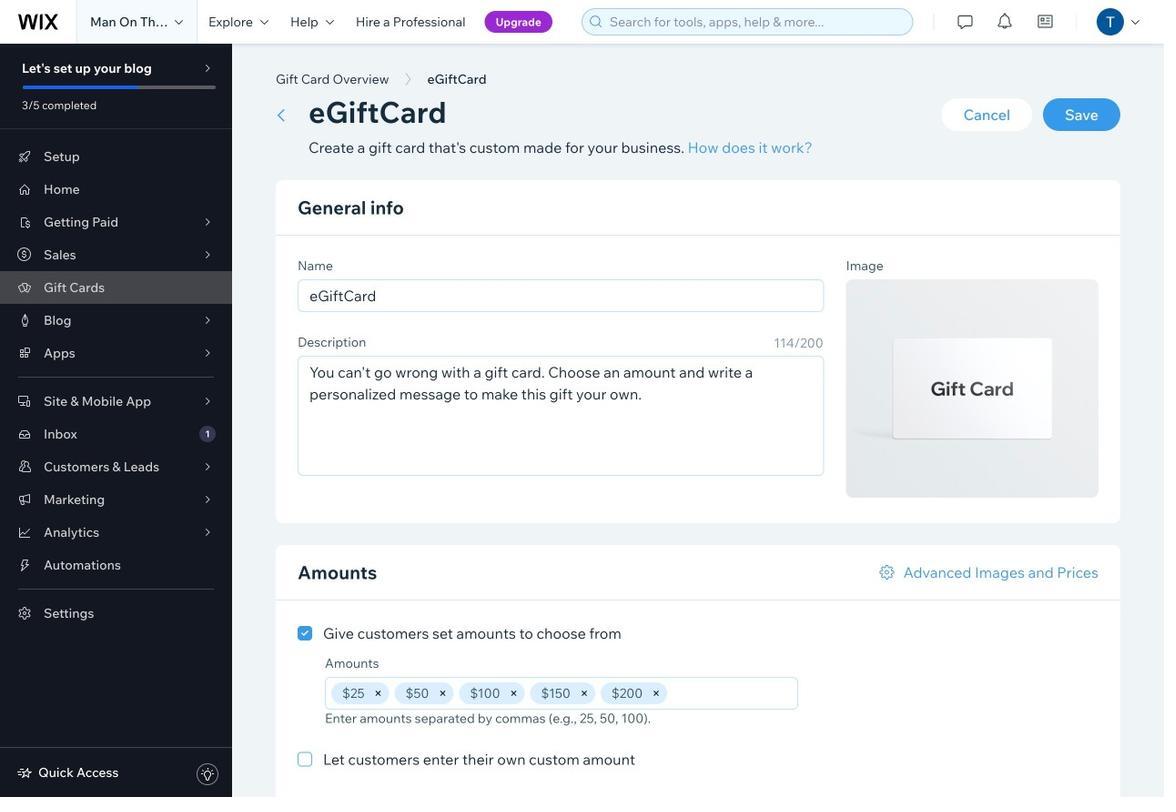 Task type: locate. For each thing, give the bounding box(es) containing it.
None checkbox
[[298, 623, 622, 645]]

Search for tools, apps, help & more... field
[[604, 9, 907, 35]]

None checkbox
[[298, 749, 636, 771]]

None field
[[673, 678, 792, 709]]

e.g., eGift Card field
[[304, 280, 818, 311]]

None text field
[[299, 357, 824, 475]]

sidebar element
[[0, 44, 232, 798]]



Task type: vqa. For each thing, say whether or not it's contained in the screenshot.
field
yes



